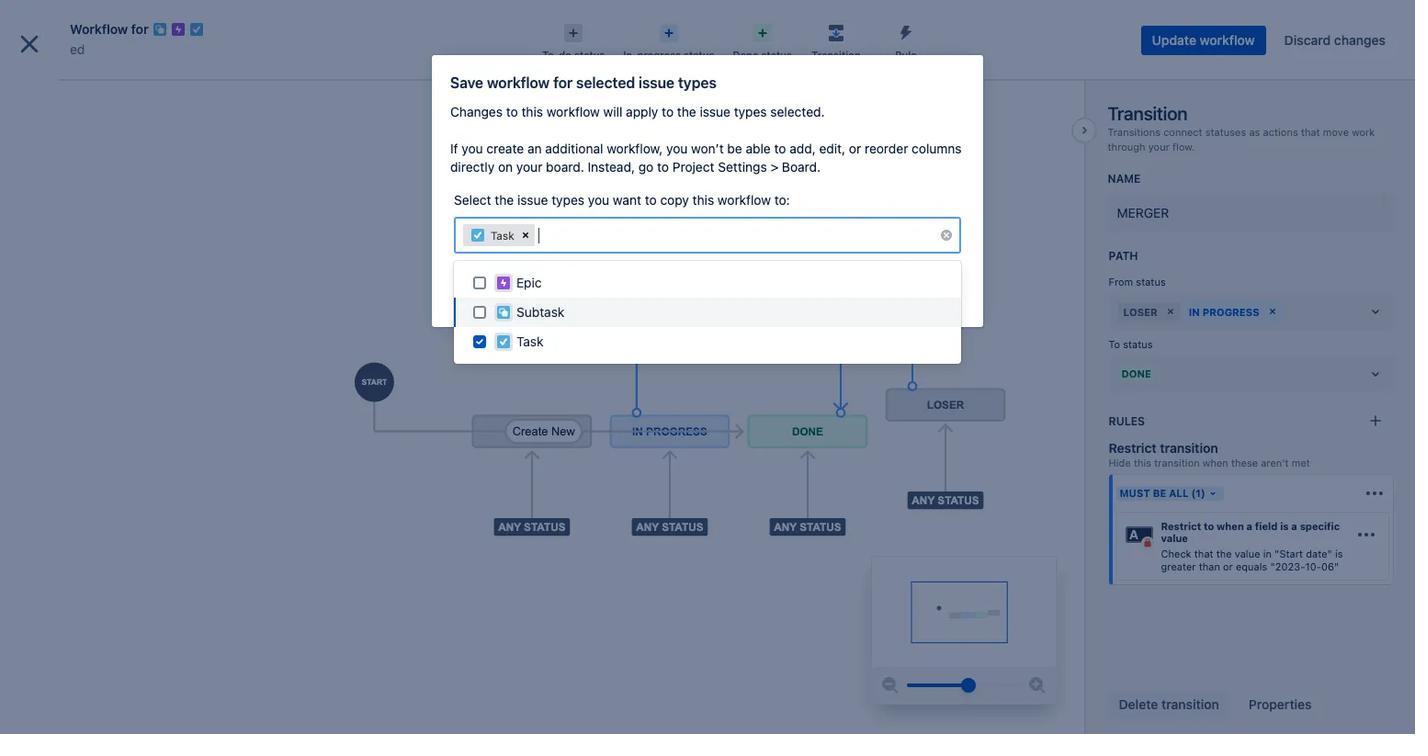 Task type: describe. For each thing, give the bounding box(es) containing it.
specific
[[1300, 520, 1340, 532]]

connect
[[1164, 126, 1203, 138]]

save and continue button
[[757, 276, 890, 305]]

check
[[1162, 548, 1192, 560]]

update
[[1152, 32, 1197, 48]]

these
[[1232, 457, 1259, 469]]

move
[[1324, 126, 1350, 138]]

through
[[1108, 140, 1146, 152]]

progress
[[1203, 306, 1260, 318]]

greater
[[1162, 560, 1196, 572]]

Search field
[[1066, 11, 1250, 40]]

this inside changes to this workflow will apply to the issue types selected. if you create an additional workflow, you won't be able to add, edit, or reorder columns directly on your board. instead, go to project settings > board.
[[522, 104, 543, 120]]

0 vertical spatial types
[[678, 74, 717, 91]]

settings
[[718, 159, 767, 175]]

open image for loser
[[1365, 301, 1387, 323]]

directly
[[450, 159, 495, 175]]

1 a from the left
[[1247, 520, 1253, 532]]

in
[[1264, 548, 1272, 560]]

1 horizontal spatial you
[[588, 192, 610, 208]]

2 a from the left
[[1292, 520, 1298, 532]]

>
[[771, 159, 779, 175]]

flow.
[[1173, 140, 1195, 152]]

1 horizontal spatial value
[[1235, 548, 1261, 560]]

instead,
[[588, 159, 635, 175]]

primary element
[[11, 0, 1066, 51]]

columns
[[912, 141, 962, 156]]

discard changes button
[[1274, 26, 1397, 55]]

be
[[728, 141, 743, 156]]

zoom out image
[[879, 675, 901, 697]]

as
[[1250, 126, 1261, 138]]

won't
[[691, 141, 724, 156]]

epic image
[[496, 276, 511, 291]]

clear image for loser
[[1164, 304, 1178, 319]]

transition dialog
[[0, 0, 1416, 735]]

in-progress status button
[[614, 18, 724, 63]]

add,
[[790, 141, 816, 156]]

0 horizontal spatial you
[[462, 141, 483, 156]]

progress
[[638, 49, 681, 61]]

rules
[[1109, 414, 1145, 428]]

date"
[[1307, 548, 1333, 560]]

your inside "transition transitions connect statuses as actions that move work through your flow."
[[1149, 140, 1170, 152]]

to status
[[1109, 338, 1153, 350]]

edit,
[[820, 141, 846, 156]]

transition transitions connect statuses as actions that move work through your flow.
[[1108, 103, 1376, 152]]

update workflow button
[[1141, 26, 1267, 55]]

to-do status button
[[533, 18, 614, 63]]

selected.
[[771, 104, 825, 120]]

discard changes
[[1285, 32, 1386, 48]]

actions
[[1264, 126, 1299, 138]]

that inside restrict to when a field is a specific value check that the value in "start date" is greater than or equals "2023-10-06"
[[1195, 548, 1214, 560]]

for inside transition dialog
[[131, 21, 149, 37]]

transition for delete
[[1162, 697, 1220, 712]]

able
[[746, 141, 771, 156]]

changes
[[1335, 32, 1386, 48]]

clear image for in progress
[[1266, 304, 1280, 319]]

zoom in image
[[1026, 675, 1049, 697]]

workflow down to-
[[487, 74, 550, 91]]

to up > at the top right of page
[[775, 141, 787, 156]]

than
[[1199, 560, 1221, 572]]

in-
[[624, 49, 638, 61]]

save and continue
[[768, 282, 879, 298]]

to right go
[[657, 159, 669, 175]]

continue
[[826, 282, 879, 298]]

to
[[1109, 338, 1121, 350]]

cancel button
[[898, 276, 962, 305]]

transition for restrict
[[1160, 440, 1219, 456]]

restrict for transition
[[1109, 440, 1157, 456]]

create
[[487, 141, 524, 156]]

will
[[604, 104, 623, 120]]

workflow
[[70, 21, 128, 37]]

1 vertical spatial this
[[693, 192, 714, 208]]

your inside changes to this workflow will apply to the issue types selected. if you create an additional workflow, you won't be able to add, edit, or reorder columns directly on your board. instead, go to project settings > board.
[[517, 159, 543, 175]]

loser
[[1124, 306, 1158, 318]]

task image
[[496, 335, 511, 349]]

that inside "transition transitions connect statuses as actions that move work through your flow."
[[1302, 126, 1321, 138]]

subtask
[[517, 304, 565, 320]]

0 vertical spatial is
[[1281, 520, 1289, 532]]

field
[[1256, 520, 1278, 532]]

restrict for to
[[1162, 520, 1202, 532]]

delete transition
[[1119, 697, 1220, 712]]

workflow inside changes to this workflow will apply to the issue types selected. if you create an additional workflow, you won't be able to add, edit, or reorder columns directly on your board. instead, go to project settings > board.
[[547, 104, 600, 120]]

the inside restrict to when a field is a specific value check that the value in "start date" is greater than or equals "2023-10-06"
[[1217, 548, 1233, 560]]

you're in the workflow viewfinder, use the arrow keys to move it element
[[872, 557, 1056, 667]]

statuses
[[1206, 126, 1247, 138]]

for inside dialog
[[553, 74, 573, 91]]

to right changes on the top left of the page
[[506, 104, 518, 120]]

to-do status
[[543, 49, 605, 61]]

10-
[[1306, 560, 1322, 572]]

rule
[[896, 49, 917, 61]]

subtask image
[[496, 305, 511, 320]]

2 vertical spatial issue
[[518, 192, 548, 208]]

1 vertical spatial task
[[517, 334, 544, 349]]

board.
[[782, 159, 821, 175]]

to:
[[775, 192, 790, 208]]

merger
[[1117, 205, 1170, 221]]

transition for transition transitions connect statuses as actions that move work through your flow.
[[1108, 103, 1188, 124]]

status right progress
[[684, 49, 715, 61]]

changes
[[450, 104, 503, 120]]

done status
[[733, 49, 792, 61]]

issue inside changes to this workflow will apply to the issue types selected. if you create an additional workflow, you won't be able to add, edit, or reorder columns directly on your board. instead, go to project settings > board.
[[700, 104, 731, 120]]

an
[[528, 141, 542, 156]]

status for done status
[[762, 49, 792, 61]]

"2023-
[[1271, 560, 1306, 572]]

clear image
[[518, 228, 533, 243]]

name
[[1108, 172, 1141, 186]]

create banner
[[0, 0, 1416, 51]]

workflow,
[[607, 141, 663, 156]]

save workflow for selected issue types dialog
[[432, 55, 984, 327]]

from
[[1109, 276, 1134, 288]]

1 horizontal spatial issue
[[639, 74, 675, 91]]

when inside restrict to when a field is a specific value check that the value in "start date" is greater than or equals "2023-10-06"
[[1217, 520, 1245, 532]]

clear image
[[940, 228, 954, 243]]

1 vertical spatial is
[[1336, 548, 1344, 560]]

1 vertical spatial ed
[[55, 80, 71, 96]]



Task type: locate. For each thing, give the bounding box(es) containing it.
delete transition button
[[1108, 690, 1231, 720]]

1 vertical spatial the
[[495, 192, 514, 208]]

the up won't
[[677, 104, 697, 120]]

task left clear image
[[491, 228, 514, 242]]

save for save workflow for selected issue types
[[450, 74, 484, 91]]

from status element
[[1109, 293, 1394, 330]]

save for save and continue
[[768, 282, 797, 298]]

and
[[800, 282, 823, 298]]

0 vertical spatial transition
[[1160, 440, 1219, 456]]

this inside 'restrict transition hide this transition when these aren't met'
[[1134, 457, 1152, 469]]

1 horizontal spatial types
[[678, 74, 717, 91]]

2 horizontal spatial the
[[1217, 548, 1233, 560]]

met
[[1292, 457, 1311, 469]]

open image inside to status element
[[1365, 363, 1387, 385]]

save left and
[[768, 282, 797, 298]]

0 vertical spatial this
[[522, 104, 543, 120]]

done down create button
[[733, 49, 759, 61]]

1 vertical spatial your
[[517, 159, 543, 175]]

0 vertical spatial value
[[1162, 532, 1189, 544]]

1 horizontal spatial restrict
[[1162, 520, 1202, 532]]

when inside 'restrict transition hide this transition when these aren't met'
[[1203, 457, 1229, 469]]

apply
[[626, 104, 659, 120]]

2 horizontal spatial issue
[[700, 104, 731, 120]]

add rule image
[[1368, 414, 1383, 428]]

equals
[[1236, 560, 1268, 572]]

value up check
[[1162, 532, 1189, 544]]

open image
[[1365, 301, 1387, 323], [1365, 363, 1387, 385]]

1 vertical spatial open image
[[1365, 363, 1387, 385]]

aren't
[[1261, 457, 1290, 469]]

0 horizontal spatial that
[[1195, 548, 1214, 560]]

0 horizontal spatial task
[[491, 228, 514, 242]]

transition inside "transition transitions connect statuses as actions that move work through your flow."
[[1108, 103, 1188, 124]]

group
[[7, 337, 213, 436], [7, 337, 213, 386], [7, 386, 213, 436]]

you right the if
[[462, 141, 483, 156]]

or inside changes to this workflow will apply to the issue types selected. if you create an additional workflow, you won't be able to add, edit, or reorder columns directly on your board. instead, go to project settings > board.
[[849, 141, 862, 156]]

that
[[1302, 126, 1321, 138], [1195, 548, 1214, 560]]

jira software image
[[48, 14, 171, 36], [48, 14, 171, 36]]

1 vertical spatial types
[[734, 104, 767, 120]]

0 horizontal spatial save
[[450, 74, 484, 91]]

0 horizontal spatial issue
[[518, 192, 548, 208]]

2 horizontal spatial you
[[667, 141, 688, 156]]

the right select
[[495, 192, 514, 208]]

ed inside transition dialog
[[70, 41, 85, 57]]

value up equals
[[1235, 548, 1261, 560]]

restrict inside 'restrict transition hide this transition when these aren't met'
[[1109, 440, 1157, 456]]

changes to this workflow will apply to the issue types selected. if you create an additional workflow, you won't be able to add, edit, or reorder columns directly on your board. instead, go to project settings > board.
[[450, 104, 962, 175]]

restrict inside restrict to when a field is a specific value check that the value in "start date" is greater than or equals "2023-10-06"
[[1162, 520, 1202, 532]]

0 vertical spatial or
[[849, 141, 862, 156]]

types down board.
[[552, 192, 585, 208]]

when left field on the right bottom
[[1217, 520, 1245, 532]]

0 horizontal spatial done
[[733, 49, 759, 61]]

0 vertical spatial save
[[450, 74, 484, 91]]

want
[[613, 192, 642, 208]]

status for to status
[[1124, 338, 1153, 350]]

none text field inside save workflow for selected issue types dialog
[[538, 226, 542, 245]]

rule group - level 1 group
[[1109, 474, 1394, 585]]

1 vertical spatial that
[[1195, 548, 1214, 560]]

1 horizontal spatial or
[[1224, 560, 1234, 572]]

1 vertical spatial transition
[[1108, 103, 1188, 124]]

workflow down settings
[[718, 192, 771, 208]]

issue up won't
[[700, 104, 731, 120]]

0 horizontal spatial for
[[131, 21, 149, 37]]

or inside restrict to when a field is a specific value check that the value in "start date" is greater than or equals "2023-10-06"
[[1224, 560, 1234, 572]]

1 vertical spatial when
[[1217, 520, 1245, 532]]

this right copy
[[693, 192, 714, 208]]

2 clear image from the left
[[1266, 304, 1280, 319]]

1 vertical spatial save
[[768, 282, 797, 298]]

2 open image from the top
[[1365, 363, 1387, 385]]

2 vertical spatial the
[[1217, 548, 1233, 560]]

2 vertical spatial types
[[552, 192, 585, 208]]

0 horizontal spatial a
[[1247, 520, 1253, 532]]

types down in-progress status
[[678, 74, 717, 91]]

1 horizontal spatial this
[[693, 192, 714, 208]]

task inside save workflow for selected issue types dialog
[[491, 228, 514, 242]]

a
[[1247, 520, 1253, 532], [1292, 520, 1298, 532]]

status down create button
[[762, 49, 792, 61]]

is right field on the right bottom
[[1281, 520, 1289, 532]]

for
[[131, 21, 149, 37], [553, 74, 573, 91]]

0 horizontal spatial clear image
[[1164, 304, 1178, 319]]

transition inside popup button
[[812, 49, 861, 61]]

from status
[[1109, 276, 1166, 288]]

board.
[[546, 159, 584, 175]]

0 vertical spatial for
[[131, 21, 149, 37]]

properties
[[1249, 697, 1312, 712]]

1 vertical spatial issue
[[700, 104, 731, 120]]

save inside save and continue button
[[768, 282, 797, 298]]

0 vertical spatial restrict
[[1109, 440, 1157, 456]]

1 horizontal spatial clear image
[[1266, 304, 1280, 319]]

1 horizontal spatial the
[[677, 104, 697, 120]]

transition up selected.
[[812, 49, 861, 61]]

transition for transition
[[812, 49, 861, 61]]

workflow
[[1200, 32, 1256, 48], [487, 74, 550, 91], [547, 104, 600, 120], [718, 192, 771, 208]]

1 horizontal spatial that
[[1302, 126, 1321, 138]]

when
[[1203, 457, 1229, 469], [1217, 520, 1245, 532]]

go
[[639, 159, 654, 175]]

for right workflow
[[131, 21, 149, 37]]

1 horizontal spatial for
[[553, 74, 573, 91]]

epic
[[517, 275, 542, 291]]

a left specific
[[1292, 520, 1298, 532]]

done
[[733, 49, 759, 61], [1122, 368, 1152, 380]]

1 vertical spatial or
[[1224, 560, 1234, 572]]

status right from
[[1137, 276, 1166, 288]]

0 horizontal spatial types
[[552, 192, 585, 208]]

0 vertical spatial transition
[[812, 49, 861, 61]]

0 horizontal spatial the
[[495, 192, 514, 208]]

workflow right update
[[1200, 32, 1256, 48]]

clear image right the progress
[[1266, 304, 1280, 319]]

a left field on the right bottom
[[1247, 520, 1253, 532]]

0 vertical spatial done
[[733, 49, 759, 61]]

to right apply
[[662, 104, 674, 120]]

or
[[849, 141, 862, 156], [1224, 560, 1234, 572]]

0 vertical spatial ed
[[70, 41, 85, 57]]

value
[[1162, 532, 1189, 544], [1235, 548, 1261, 560]]

to up than
[[1204, 520, 1215, 532]]

1 horizontal spatial transition
[[1108, 103, 1188, 124]]

ed link
[[70, 39, 85, 61]]

select the issue types you want to copy this workflow to:
[[454, 192, 790, 208]]

selected
[[576, 74, 635, 91]]

reorder
[[865, 141, 909, 156]]

1 clear image from the left
[[1164, 304, 1178, 319]]

if
[[450, 141, 458, 156]]

status inside popup button
[[574, 49, 605, 61]]

or right than
[[1224, 560, 1234, 572]]

transition button
[[802, 18, 871, 63]]

workflow down the save workflow for selected issue types
[[547, 104, 600, 120]]

path
[[1109, 250, 1139, 263]]

workflow inside button
[[1200, 32, 1256, 48]]

1 horizontal spatial is
[[1336, 548, 1344, 560]]

delete
[[1119, 697, 1159, 712]]

2 vertical spatial this
[[1134, 457, 1152, 469]]

clear image
[[1164, 304, 1178, 319], [1266, 304, 1280, 319]]

the inside changes to this workflow will apply to the issue types selected. if you create an additional workflow, you won't be able to add, edit, or reorder columns directly on your board. instead, go to project settings > board.
[[677, 104, 697, 120]]

1 vertical spatial transition
[[1155, 457, 1200, 469]]

issue
[[639, 74, 675, 91], [700, 104, 731, 120], [518, 192, 548, 208]]

in
[[1189, 306, 1201, 318]]

this up the an
[[522, 104, 543, 120]]

restrict up check
[[1162, 520, 1202, 532]]

status right do
[[574, 49, 605, 61]]

for down do
[[553, 74, 573, 91]]

1 horizontal spatial a
[[1292, 520, 1298, 532]]

status right to
[[1124, 338, 1153, 350]]

when left these
[[1203, 457, 1229, 469]]

2 horizontal spatial this
[[1134, 457, 1152, 469]]

this right hide
[[1134, 457, 1152, 469]]

to inside restrict to when a field is a specific value check that the value in "start date" is greater than or equals "2023-10-06"
[[1204, 520, 1215, 532]]

work
[[1352, 126, 1376, 138]]

to-
[[543, 49, 559, 61]]

None text field
[[538, 226, 542, 245]]

do
[[559, 49, 572, 61]]

0 horizontal spatial or
[[849, 141, 862, 156]]

properties button
[[1238, 690, 1323, 720]]

update workflow
[[1152, 32, 1256, 48]]

0 horizontal spatial your
[[517, 159, 543, 175]]

issue down progress
[[639, 74, 675, 91]]

in-progress status
[[624, 49, 715, 61]]

your left the flow.
[[1149, 140, 1170, 152]]

1 vertical spatial restrict
[[1162, 520, 1202, 532]]

0 vertical spatial that
[[1302, 126, 1321, 138]]

transition up the transitions
[[1108, 103, 1188, 124]]

0 horizontal spatial restrict
[[1109, 440, 1157, 456]]

types inside changes to this workflow will apply to the issue types selected. if you create an additional workflow, you won't be able to add, edit, or reorder columns directly on your board. instead, go to project settings > board.
[[734, 104, 767, 120]]

the up than
[[1217, 548, 1233, 560]]

transition inside button
[[1162, 697, 1220, 712]]

restrict up hide
[[1109, 440, 1157, 456]]

transitions
[[1108, 126, 1161, 138]]

open image for done
[[1365, 363, 1387, 385]]

that up than
[[1195, 548, 1214, 560]]

0 horizontal spatial is
[[1281, 520, 1289, 532]]

done for done
[[1122, 368, 1152, 380]]

close workflow editor image
[[15, 29, 44, 59]]

additional
[[545, 141, 604, 156]]

select
[[454, 192, 491, 208]]

done inside to status element
[[1122, 368, 1152, 380]]

done for done status
[[733, 49, 759, 61]]

1 horizontal spatial done
[[1122, 368, 1152, 380]]

0 vertical spatial open image
[[1365, 301, 1387, 323]]

create button
[[732, 11, 795, 40]]

2 vertical spatial transition
[[1162, 697, 1220, 712]]

create
[[743, 17, 784, 33]]

1 horizontal spatial task
[[517, 334, 544, 349]]

you left want
[[588, 192, 610, 208]]

1 vertical spatial done
[[1122, 368, 1152, 380]]

to status element
[[1109, 356, 1394, 392]]

transition
[[812, 49, 861, 61], [1108, 103, 1188, 124]]

done inside popup button
[[733, 49, 759, 61]]

hide
[[1109, 457, 1131, 469]]

0 horizontal spatial this
[[522, 104, 543, 120]]

task right task image
[[517, 334, 544, 349]]

0 vertical spatial your
[[1149, 140, 1170, 152]]

clear image left in
[[1164, 304, 1178, 319]]

cancel
[[909, 282, 951, 298]]

06"
[[1322, 560, 1340, 572]]

done status button
[[724, 18, 802, 63]]

ed down ed link
[[55, 80, 71, 96]]

status for from status
[[1137, 276, 1166, 288]]

project
[[673, 159, 715, 175]]

1 horizontal spatial save
[[768, 282, 797, 298]]

or right "edit,"
[[849, 141, 862, 156]]

in progress
[[1189, 306, 1260, 318]]

1 vertical spatial for
[[553, 74, 573, 91]]

copy
[[661, 192, 689, 208]]

on
[[498, 159, 513, 175]]

rule button
[[871, 18, 941, 63]]

0 vertical spatial when
[[1203, 457, 1229, 469]]

that left move
[[1302, 126, 1321, 138]]

1 open image from the top
[[1365, 301, 1387, 323]]

open image inside from status element
[[1365, 301, 1387, 323]]

workflow for
[[70, 21, 149, 37]]

to right want
[[645, 192, 657, 208]]

done down "to status"
[[1122, 368, 1152, 380]]

0 horizontal spatial transition
[[812, 49, 861, 61]]

task
[[491, 228, 514, 242], [517, 334, 544, 349]]

is up 06"
[[1336, 548, 1344, 560]]

1 horizontal spatial your
[[1149, 140, 1170, 152]]

transition
[[1160, 440, 1219, 456], [1155, 457, 1200, 469], [1162, 697, 1220, 712]]

Zoom level range field
[[907, 667, 1021, 704]]

save up changes on the top left of the page
[[450, 74, 484, 91]]

ed down workflow
[[70, 41, 85, 57]]

0 vertical spatial issue
[[639, 74, 675, 91]]

you up project
[[667, 141, 688, 156]]

"start
[[1275, 548, 1304, 560]]

status
[[574, 49, 605, 61], [684, 49, 715, 61], [762, 49, 792, 61], [1137, 276, 1166, 288], [1124, 338, 1153, 350]]

save workflow for selected issue types
[[450, 74, 717, 91]]

task image
[[471, 228, 485, 243]]

save
[[450, 74, 484, 91], [768, 282, 797, 298]]

0 vertical spatial the
[[677, 104, 697, 120]]

types up able
[[734, 104, 767, 120]]

your
[[1149, 140, 1170, 152], [517, 159, 543, 175]]

1 vertical spatial value
[[1235, 548, 1261, 560]]

your down the an
[[517, 159, 543, 175]]

restrict transition hide this transition when these aren't met
[[1109, 440, 1311, 469]]

2 horizontal spatial types
[[734, 104, 767, 120]]

0 horizontal spatial value
[[1162, 532, 1189, 544]]

restrict
[[1109, 440, 1157, 456], [1162, 520, 1202, 532]]

0 vertical spatial task
[[491, 228, 514, 242]]

issue up clear image
[[518, 192, 548, 208]]



Task type: vqa. For each thing, say whether or not it's contained in the screenshot.
your
yes



